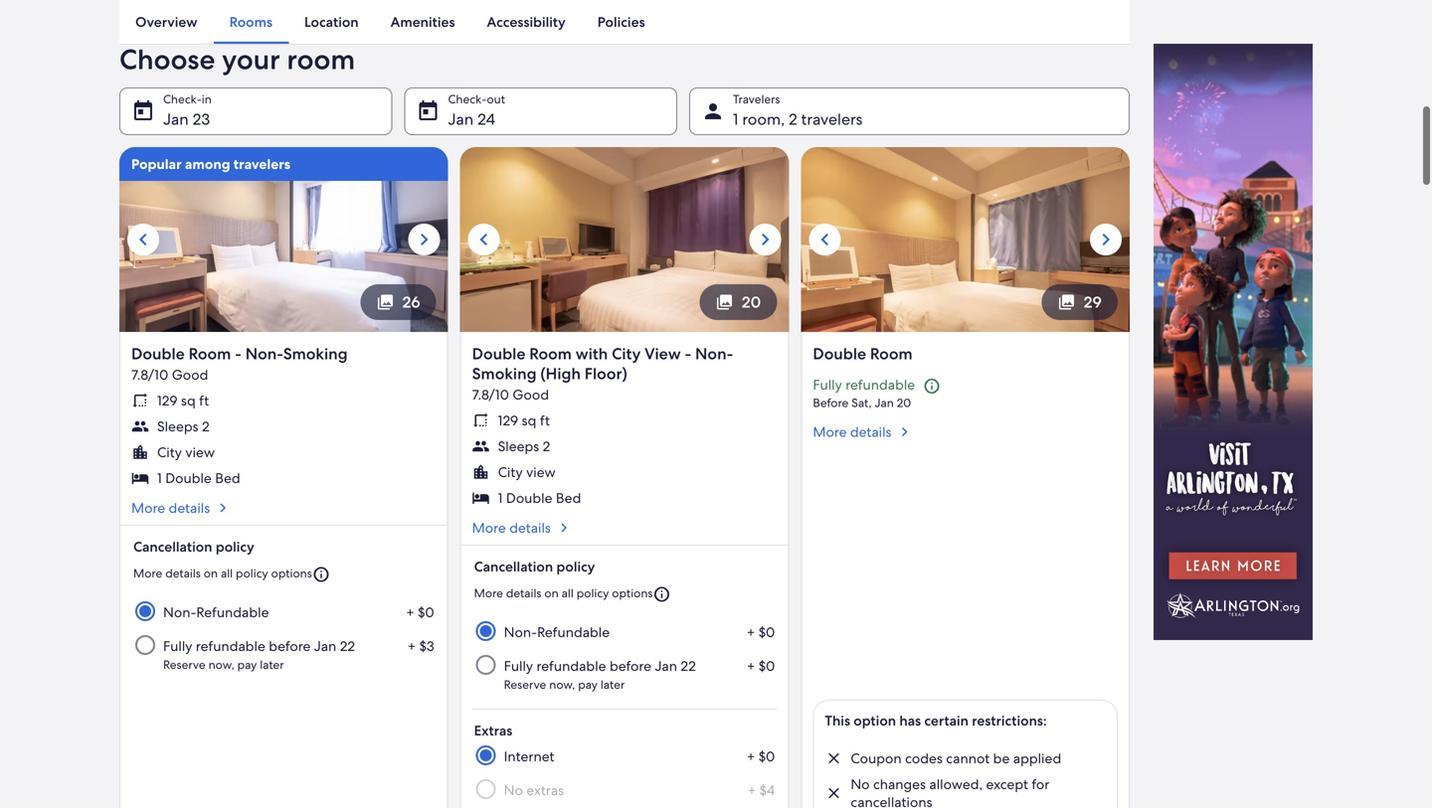 Task type: vqa. For each thing, say whether or not it's contained in the screenshot.
$0 inside the + $0 Reserve now, pay later
yes



Task type: describe. For each thing, give the bounding box(es) containing it.
on for + $0
[[544, 586, 559, 601]]

3 down comforters, pillowtop beds, desk, blackout drapes image from the left
[[801, 147, 1130, 332]]

now, for + $0
[[549, 677, 575, 693]]

certain
[[924, 712, 969, 730]]

amenities
[[390, 13, 455, 31]]

overview
[[135, 13, 198, 31]]

23
[[193, 109, 210, 130]]

all for + $3
[[221, 566, 233, 581]]

$0 inside + $0 reserve now, pay later
[[759, 657, 775, 675]]

$3
[[419, 637, 434, 655]]

fully inside button
[[813, 376, 842, 394]]

before for + $3
[[269, 637, 311, 655]]

sleeps 2 list item for non-
[[131, 417, 436, 435]]

location
[[304, 13, 359, 31]]

more details on all policy options button for + $3
[[133, 558, 434, 592]]

(high
[[540, 363, 581, 384]]

extras
[[474, 722, 512, 740]]

cancellation for + $0
[[474, 558, 553, 576]]

more for double room with city view - non- smoking (high floor) the more details button
[[472, 519, 506, 537]]

jan 24
[[448, 109, 495, 130]]

cancellation policy for + $3
[[133, 538, 254, 556]]

city view list item for city
[[472, 463, 777, 481]]

29
[[1084, 292, 1102, 313]]

small image inside more details on all policy options button
[[312, 566, 330, 584]]

2 inside button
[[789, 109, 797, 130]]

room for with
[[529, 343, 572, 364]]

all for + $0
[[561, 586, 574, 601]]

more details button for double room - non-smoking
[[131, 499, 436, 517]]

later for + $0
[[601, 677, 625, 693]]

later for + $3
[[260, 657, 284, 673]]

city for double room - non-smoking
[[157, 443, 182, 461]]

city inside double room with city view - non- smoking (high floor) 7.8/10 good
[[612, 343, 641, 364]]

show next image image for 26
[[412, 228, 436, 251]]

ft for -
[[199, 392, 209, 410]]

medium image for double room with city view - non- smoking (high floor)
[[555, 519, 573, 537]]

non-refundable for + $3
[[163, 604, 269, 621]]

more details on all policy options for + $0
[[474, 586, 653, 601]]

no for no changes allowed, except for cancellations
[[851, 776, 870, 793]]

$0 for + $0
[[759, 623, 775, 641]]

20 inside button
[[742, 292, 761, 313]]

details for double room with city view - non- smoking (high floor) the more details button
[[509, 519, 551, 537]]

good inside double room with city view - non- smoking (high floor) 7.8/10 good
[[513, 386, 549, 404]]

your
[[222, 41, 280, 77]]

1 double bed for -
[[157, 469, 240, 487]]

+ $4
[[748, 782, 775, 799]]

24
[[477, 109, 495, 130]]

129 sq ft list item for non-
[[131, 392, 436, 410]]

fully refundable before jan 22 for + $0
[[504, 657, 696, 675]]

rooms link
[[213, 0, 288, 44]]

26 button
[[360, 284, 436, 320]]

$4
[[759, 782, 775, 799]]

1 vertical spatial small image
[[825, 785, 843, 802]]

double for double room - non-smoking 7.8/10 good
[[131, 343, 185, 364]]

options for + $3
[[271, 566, 312, 581]]

for
[[1032, 776, 1049, 793]]

+ inside + $3 reserve now, pay later
[[407, 637, 416, 655]]

more for double room - non-smoking the more details button
[[131, 499, 165, 517]]

except
[[986, 776, 1028, 793]]

more details button for double room with city view - non- smoking (high floor)
[[472, 519, 777, 537]]

3 room from the left
[[870, 343, 913, 364]]

cancellation policy for + $0
[[474, 558, 595, 576]]

coupon
[[851, 750, 902, 768]]

has
[[899, 712, 921, 730]]

popular among travelers
[[131, 155, 290, 173]]

0 vertical spatial more details
[[813, 423, 891, 441]]

fully refundable before jan 22 for + $3
[[163, 637, 355, 655]]

129 for double room with city view - non- smoking (high floor)
[[498, 412, 518, 429]]

1 vertical spatial small image
[[825, 750, 843, 768]]

on for + $3
[[204, 566, 218, 581]]

sq for -
[[181, 392, 196, 410]]

fully refundable button
[[813, 376, 1118, 395]]

jan 23 button
[[119, 87, 392, 135]]

city view for double room - non-smoking
[[157, 443, 215, 461]]

down comforters, pillowtop beds, desk, blackout drapes image for non-
[[119, 147, 448, 332]]

popular
[[131, 155, 182, 173]]

location link
[[288, 0, 375, 44]]

20 button
[[700, 284, 777, 320]]

this option has certain restrictions:
[[825, 712, 1047, 730]]

0 vertical spatial medium image
[[895, 423, 913, 441]]

details for double room - non-smoking the more details button
[[169, 499, 210, 517]]

1 inside button
[[733, 109, 738, 130]]

before
[[813, 395, 849, 411]]

show all 26 images for double room - non-smoking image
[[376, 293, 394, 311]]

room,
[[742, 109, 785, 130]]

refundable inside button
[[845, 376, 915, 394]]

be
[[993, 750, 1010, 768]]

sleeps 2 for double room with city view - non- smoking (high floor)
[[498, 437, 550, 455]]

fully refundable
[[813, 376, 915, 394]]

coupon codes cannot be applied
[[851, 750, 1061, 768]]

sleeps 2 list item for city
[[472, 437, 777, 455]]

double for double room with city view - non- smoking (high floor) 7.8/10 good
[[472, 343, 526, 364]]

show next image image for 29
[[1094, 228, 1118, 251]]

policies
[[597, 13, 645, 31]]

overview link
[[119, 0, 213, 44]]

smoking inside double room with city view - non- smoking (high floor) 7.8/10 good
[[472, 363, 537, 384]]

double room
[[813, 343, 913, 364]]

more details for double room - non-smoking
[[131, 499, 210, 517]]

1 room, 2 travelers button
[[689, 87, 1130, 135]]

22 for + $3
[[340, 637, 355, 655]]

129 sq ft for double room with city view - non- smoking (high floor)
[[498, 412, 550, 429]]

before sat, jan 20
[[813, 395, 911, 411]]

city view for double room with city view - non- smoking (high floor)
[[498, 463, 556, 481]]

option
[[854, 712, 896, 730]]

double for double room
[[813, 343, 866, 364]]

non- inside double room - non-smoking 7.8/10 good
[[245, 343, 283, 364]]

sleeps for double room - non-smoking
[[157, 417, 198, 435]]

fully for + $3
[[163, 637, 192, 655]]

reserve for + $3
[[163, 657, 206, 673]]

details for more details on all policy options button associated with + $3
[[165, 566, 201, 581]]

among
[[185, 155, 230, 173]]

bed for with
[[556, 489, 581, 507]]

1 horizontal spatial 20
[[897, 395, 911, 411]]

7.8/10 inside double room - non-smoking 7.8/10 good
[[131, 366, 168, 384]]

travelers inside button
[[801, 109, 863, 130]]

floor)
[[585, 363, 627, 384]]

no for no extras
[[504, 782, 523, 799]]

with
[[576, 343, 608, 364]]

city view list item for non-
[[131, 443, 436, 461]]



Task type: locate. For each thing, give the bounding box(es) containing it.
internet
[[504, 748, 554, 766]]

1 room, 2 travelers
[[733, 109, 863, 130]]

travelers down jan 23 button
[[233, 155, 290, 173]]

0 vertical spatial on
[[204, 566, 218, 581]]

changes
[[873, 776, 926, 793]]

1 horizontal spatial non-refundable
[[504, 623, 610, 641]]

good inside double room - non-smoking 7.8/10 good
[[172, 366, 208, 384]]

$0 for + $4
[[759, 748, 775, 766]]

2 horizontal spatial show previous image image
[[813, 228, 837, 251]]

refundable for + $0
[[537, 623, 610, 641]]

more for the rightmost the more details button
[[813, 423, 847, 441]]

+ $3 reserve now, pay later
[[163, 637, 434, 673]]

2 show previous image image from the left
[[472, 228, 496, 251]]

options
[[271, 566, 312, 581], [612, 586, 653, 601]]

0 vertical spatial city
[[612, 343, 641, 364]]

double room - non-smoking 7.8/10 good
[[131, 343, 348, 384]]

2 right room,
[[789, 109, 797, 130]]

129 sq ft down (high
[[498, 412, 550, 429]]

policies link
[[582, 0, 661, 44]]

1 vertical spatial refundable
[[196, 637, 265, 655]]

room for -
[[189, 343, 231, 364]]

sleeps 2 down double room - non-smoking 7.8/10 good
[[157, 417, 209, 435]]

travelers right room,
[[801, 109, 863, 130]]

policy
[[216, 538, 254, 556], [556, 558, 595, 576], [236, 566, 268, 581], [577, 586, 609, 601]]

0 horizontal spatial refundable
[[196, 637, 265, 655]]

20
[[742, 292, 761, 313], [897, 395, 911, 411]]

2 for double room - non-smoking
[[202, 417, 209, 435]]

1 horizontal spatial options
[[612, 586, 653, 601]]

bed for -
[[215, 469, 240, 487]]

1 vertical spatial 7.8/10
[[472, 386, 509, 404]]

0 horizontal spatial fully refundable before jan 22
[[163, 637, 355, 655]]

1 horizontal spatial 7.8/10
[[472, 386, 509, 404]]

cancellation
[[133, 538, 212, 556], [474, 558, 553, 576]]

refundable
[[845, 376, 915, 394], [196, 637, 265, 655], [537, 657, 606, 675]]

view
[[185, 443, 215, 461], [526, 463, 556, 481]]

2 vertical spatial + $0
[[747, 748, 775, 766]]

+ inside + $0 reserve now, pay later
[[747, 657, 755, 675]]

on
[[204, 566, 218, 581], [544, 586, 559, 601]]

bed
[[215, 469, 240, 487], [556, 489, 581, 507]]

reserve inside + $0 reserve now, pay later
[[504, 677, 546, 693]]

2 horizontal spatial 2
[[789, 109, 797, 130]]

1 horizontal spatial small image
[[825, 785, 843, 802]]

0 horizontal spatial sq
[[181, 392, 196, 410]]

now, inside + $0 reserve now, pay later
[[549, 677, 575, 693]]

0 horizontal spatial more details
[[131, 499, 210, 517]]

1 horizontal spatial sleeps 2
[[498, 437, 550, 455]]

0 horizontal spatial -
[[235, 343, 242, 364]]

0 vertical spatial all
[[221, 566, 233, 581]]

cancellation policy
[[133, 538, 254, 556], [474, 558, 595, 576]]

refundable up + $0 reserve now, pay later
[[537, 623, 610, 641]]

1 vertical spatial + $0
[[747, 623, 775, 641]]

1 double bed
[[157, 469, 240, 487], [498, 489, 581, 507]]

restrictions:
[[972, 712, 1047, 730]]

down comforters, pillowtop beds, desk, blackout drapes image
[[119, 147, 448, 332], [460, 147, 789, 332], [801, 147, 1130, 332]]

more details on all policy options button up + $3 reserve now, pay later
[[133, 558, 434, 592]]

accessibility link
[[471, 0, 582, 44]]

0 vertical spatial 1 double bed list item
[[131, 469, 436, 487]]

0 horizontal spatial more details on all policy options
[[133, 566, 312, 581]]

pay inside + $3 reserve now, pay later
[[237, 657, 257, 673]]

2 show next image image from the left
[[753, 228, 777, 251]]

smoking inside double room - non-smoking 7.8/10 good
[[283, 343, 348, 364]]

1 vertical spatial now,
[[549, 677, 575, 693]]

sleeps
[[157, 417, 198, 435], [498, 437, 539, 455]]

good
[[172, 366, 208, 384], [513, 386, 549, 404]]

pay inside + $0 reserve now, pay later
[[578, 677, 598, 693]]

20 right sat,
[[897, 395, 911, 411]]

1 horizontal spatial before
[[610, 657, 651, 675]]

amenities link
[[375, 0, 471, 44]]

more for more details on all policy options button associated with + $3
[[133, 566, 162, 581]]

small image up + $3 reserve now, pay later
[[312, 566, 330, 584]]

1 vertical spatial sleeps
[[498, 437, 539, 455]]

fully for + $0
[[504, 657, 533, 675]]

show previous image image for double room
[[813, 228, 837, 251]]

no extras
[[504, 782, 564, 799]]

0 horizontal spatial bed
[[215, 469, 240, 487]]

show next image image up 26
[[412, 228, 436, 251]]

options for + $0
[[612, 586, 653, 601]]

now, inside + $3 reserve now, pay later
[[208, 657, 234, 673]]

0 horizontal spatial 2
[[202, 417, 209, 435]]

sleeps 2 for double room - non-smoking
[[157, 417, 209, 435]]

double inside double room with city view - non- smoking (high floor) 7.8/10 good
[[472, 343, 526, 364]]

1 - from the left
[[235, 343, 242, 364]]

double room with city view - non- smoking (high floor) 7.8/10 good
[[472, 343, 733, 404]]

2 down (high
[[543, 437, 550, 455]]

show all 29 images for double room image
[[1058, 293, 1076, 311]]

1 horizontal spatial city
[[498, 463, 523, 481]]

choose your room
[[119, 41, 355, 77]]

show all 20 images for double room with city view - non-smoking (high floor) image
[[716, 293, 734, 311]]

applied
[[1013, 750, 1061, 768]]

1 horizontal spatial fully
[[504, 657, 533, 675]]

room inside double room - non-smoking 7.8/10 good
[[189, 343, 231, 364]]

city for double room with city view - non- smoking (high floor)
[[498, 463, 523, 481]]

pay for + $3
[[237, 657, 257, 673]]

2 down comforters, pillowtop beds, desk, blackout drapes image from the left
[[460, 147, 789, 332]]

2 room from the left
[[529, 343, 572, 364]]

small image up + $0 reserve now, pay later
[[653, 586, 671, 604]]

jan 23
[[163, 109, 210, 130]]

2 horizontal spatial more details button
[[813, 423, 1118, 441]]

1 for double room - non-smoking
[[157, 469, 162, 487]]

0 horizontal spatial cancellation policy
[[133, 538, 254, 556]]

0 vertical spatial city view list item
[[131, 443, 436, 461]]

- inside double room - non-smoking 7.8/10 good
[[235, 343, 242, 364]]

more details for double room with city view - non- smoking (high floor)
[[472, 519, 551, 537]]

ft
[[199, 392, 209, 410], [540, 412, 550, 429]]

1 horizontal spatial medium image
[[555, 519, 573, 537]]

non-refundable
[[163, 604, 269, 621], [504, 623, 610, 641]]

1 horizontal spatial reserve
[[504, 677, 546, 693]]

26
[[402, 292, 420, 313]]

1 horizontal spatial no
[[851, 776, 870, 793]]

more details on all policy options button up + $0 reserve now, pay later
[[474, 578, 775, 611]]

1 horizontal spatial show next image image
[[753, 228, 777, 251]]

extras
[[526, 782, 564, 799]]

-
[[235, 343, 242, 364], [685, 343, 691, 364]]

0 vertical spatial non-refundable
[[163, 604, 269, 621]]

accessibility
[[487, 13, 566, 31]]

7.8/10 inside double room with city view - non- smoking (high floor) 7.8/10 good
[[472, 386, 509, 404]]

refundable for + $3
[[196, 604, 269, 621]]

sleeps 2 list item
[[131, 417, 436, 435], [472, 437, 777, 455]]

show next image image up '29' at right top
[[1094, 228, 1118, 251]]

1 horizontal spatial view
[[526, 463, 556, 481]]

refundable up + $3 reserve now, pay later
[[196, 604, 269, 621]]

2
[[789, 109, 797, 130], [202, 417, 209, 435], [543, 437, 550, 455]]

22
[[340, 637, 355, 655], [681, 657, 696, 675]]

reserve inside + $3 reserve now, pay later
[[163, 657, 206, 673]]

0 horizontal spatial travelers
[[233, 155, 290, 173]]

1 horizontal spatial 1
[[498, 489, 503, 507]]

jan
[[163, 109, 189, 130], [448, 109, 474, 130], [875, 395, 894, 411], [314, 637, 336, 655], [655, 657, 677, 675]]

sleeps for double room with city view - non- smoking (high floor)
[[498, 437, 539, 455]]

show previous image image for double room - non-smoking
[[131, 228, 155, 251]]

ft down double room - non-smoking 7.8/10 good
[[199, 392, 209, 410]]

129
[[157, 392, 178, 410], [498, 412, 518, 429]]

1 horizontal spatial sleeps
[[498, 437, 539, 455]]

0 horizontal spatial show previous image image
[[131, 228, 155, 251]]

small image inside more details on all policy options button
[[653, 586, 671, 604]]

0 horizontal spatial on
[[204, 566, 218, 581]]

129 sq ft list item
[[131, 392, 436, 410], [472, 412, 777, 429]]

non-refundable up + $0 reserve now, pay later
[[504, 623, 610, 641]]

room
[[287, 41, 355, 77]]

sq down double room - non-smoking 7.8/10 good
[[181, 392, 196, 410]]

0 horizontal spatial non-refundable
[[163, 604, 269, 621]]

2 horizontal spatial medium image
[[895, 423, 913, 441]]

1 down comforters, pillowtop beds, desk, blackout drapes image from the left
[[119, 147, 448, 332]]

22 for + $0
[[681, 657, 696, 675]]

ft for with
[[540, 412, 550, 429]]

more details on all policy options button
[[133, 558, 434, 592], [474, 578, 775, 611]]

list containing overview
[[119, 0, 1130, 44]]

0 vertical spatial ft
[[199, 392, 209, 410]]

now, for + $3
[[208, 657, 234, 673]]

1 vertical spatial 20
[[897, 395, 911, 411]]

1 for double room with city view - non- smoking (high floor)
[[498, 489, 503, 507]]

sat,
[[852, 395, 872, 411]]

room
[[189, 343, 231, 364], [529, 343, 572, 364], [870, 343, 913, 364]]

0 horizontal spatial small image
[[653, 586, 671, 604]]

list
[[119, 0, 1130, 44], [131, 392, 436, 487], [472, 412, 777, 507], [825, 738, 1106, 809]]

3 show previous image image from the left
[[813, 228, 837, 251]]

show previous image image for double room with city view - non- smoking (high floor)
[[472, 228, 496, 251]]

0 vertical spatial small image
[[312, 566, 330, 584]]

1 horizontal spatial sq
[[522, 412, 536, 429]]

view for -
[[185, 443, 215, 461]]

+ $0
[[406, 604, 434, 621], [747, 623, 775, 641], [747, 748, 775, 766]]

0 vertical spatial 1
[[733, 109, 738, 130]]

sq for with
[[522, 412, 536, 429]]

non-refundable for + $0
[[504, 623, 610, 641]]

room inside double room with city view - non- smoking (high floor) 7.8/10 good
[[529, 343, 572, 364]]

1 vertical spatial all
[[561, 586, 574, 601]]

cancellations
[[851, 793, 932, 809]]

small image down the this
[[825, 750, 843, 768]]

city view list item
[[131, 443, 436, 461], [472, 463, 777, 481]]

options up + $3 reserve now, pay later
[[271, 566, 312, 581]]

later inside + $3 reserve now, pay later
[[260, 657, 284, 673]]

1 vertical spatial sleeps 2 list item
[[472, 437, 777, 455]]

20 right show all 20 images for double room with city view - non-smoking (high floor)
[[742, 292, 761, 313]]

2 vertical spatial fully
[[504, 657, 533, 675]]

ft down (high
[[540, 412, 550, 429]]

1 double bed list item
[[131, 469, 436, 487], [472, 489, 777, 507]]

0 horizontal spatial all
[[221, 566, 233, 581]]

$0
[[418, 604, 434, 621], [759, 623, 775, 641], [759, 657, 775, 675], [759, 748, 775, 766]]

later
[[260, 657, 284, 673], [601, 677, 625, 693]]

reserve for + $0
[[504, 677, 546, 693]]

129 for double room - non-smoking
[[157, 392, 178, 410]]

refundable
[[196, 604, 269, 621], [537, 623, 610, 641]]

+ $0 reserve now, pay later
[[504, 657, 775, 693]]

129 sq ft down double room - non-smoking 7.8/10 good
[[157, 392, 209, 410]]

+ $0 for $3
[[406, 604, 434, 621]]

0 horizontal spatial room
[[189, 343, 231, 364]]

double
[[131, 343, 185, 364], [472, 343, 526, 364], [813, 343, 866, 364], [165, 469, 212, 487], [506, 489, 552, 507]]

city view
[[157, 443, 215, 461], [498, 463, 556, 481]]

non- inside double room with city view - non- smoking (high floor) 7.8/10 good
[[695, 343, 733, 364]]

now,
[[208, 657, 234, 673], [549, 677, 575, 693]]

more details on all policy options button for + $0
[[474, 578, 775, 611]]

no down coupon
[[851, 776, 870, 793]]

0 vertical spatial 2
[[789, 109, 797, 130]]

1 show next image image from the left
[[412, 228, 436, 251]]

later inside + $0 reserve now, pay later
[[601, 677, 625, 693]]

refundable for + $0
[[537, 657, 606, 675]]

reserve
[[163, 657, 206, 673], [504, 677, 546, 693]]

1 vertical spatial cancellation policy
[[474, 558, 595, 576]]

29 button
[[1042, 284, 1118, 320]]

before
[[269, 637, 311, 655], [610, 657, 651, 675]]

0 horizontal spatial city
[[157, 443, 182, 461]]

options up + $0 reserve now, pay later
[[612, 586, 653, 601]]

2 for double room with city view - non- smoking (high floor)
[[543, 437, 550, 455]]

0 horizontal spatial fully
[[163, 637, 192, 655]]

1 horizontal spatial good
[[513, 386, 549, 404]]

2 vertical spatial 1
[[498, 489, 503, 507]]

1 vertical spatial fully refundable before jan 22
[[504, 657, 696, 675]]

more details button
[[813, 423, 1118, 441], [131, 499, 436, 517], [472, 519, 777, 537]]

more for more details on all policy options button for + $0
[[474, 586, 503, 601]]

1 double bed for with
[[498, 489, 581, 507]]

down comforters, pillowtop beds, desk, blackout drapes image for city
[[460, 147, 789, 332]]

1 double bed list item for non-
[[131, 469, 436, 487]]

0 vertical spatial 129
[[157, 392, 178, 410]]

sleeps 2
[[157, 417, 209, 435], [498, 437, 550, 455]]

smoking
[[283, 343, 348, 364], [472, 363, 537, 384]]

2 horizontal spatial more details
[[813, 423, 891, 441]]

0 vertical spatial options
[[271, 566, 312, 581]]

sq
[[181, 392, 196, 410], [522, 412, 536, 429]]

1 horizontal spatial 129 sq ft
[[498, 412, 550, 429]]

1 double bed list item for city
[[472, 489, 777, 507]]

1 show previous image image from the left
[[131, 228, 155, 251]]

1 horizontal spatial 2
[[543, 437, 550, 455]]

0 horizontal spatial pay
[[237, 657, 257, 673]]

0 vertical spatial refundable
[[196, 604, 269, 621]]

0 vertical spatial bed
[[215, 469, 240, 487]]

$0 for + $3
[[418, 604, 434, 621]]

show next image image for 20
[[753, 228, 777, 251]]

0 vertical spatial sq
[[181, 392, 196, 410]]

- inside double room with city view - non- smoking (high floor) 7.8/10 good
[[685, 343, 691, 364]]

medium image for double room - non-smoking
[[214, 499, 232, 517]]

0 horizontal spatial before
[[269, 637, 311, 655]]

details for the rightmost the more details button
[[850, 423, 891, 441]]

1 horizontal spatial city view list item
[[472, 463, 777, 481]]

1 vertical spatial pay
[[578, 677, 598, 693]]

7.8/10
[[131, 366, 168, 384], [472, 386, 509, 404]]

view for with
[[526, 463, 556, 481]]

allowed,
[[929, 776, 983, 793]]

details for more details on all policy options button for + $0
[[506, 586, 541, 601]]

no
[[851, 776, 870, 793], [504, 782, 523, 799]]

non-refundable up + $3 reserve now, pay later
[[163, 604, 269, 621]]

rooms
[[229, 13, 272, 31]]

view
[[644, 343, 681, 364]]

no changes allowed, except for cancellations
[[851, 776, 1049, 809]]

0 horizontal spatial refundable
[[196, 604, 269, 621]]

3 show next image image from the left
[[1094, 228, 1118, 251]]

cannot
[[946, 750, 990, 768]]

1 horizontal spatial ft
[[540, 412, 550, 429]]

pay for + $0
[[578, 677, 598, 693]]

0 horizontal spatial city view
[[157, 443, 215, 461]]

0 vertical spatial 1 double bed
[[157, 469, 240, 487]]

refundable for + $3
[[196, 637, 265, 655]]

more details on all policy options for + $3
[[133, 566, 312, 581]]

no left extras
[[504, 782, 523, 799]]

2 down double room - non-smoking 7.8/10 good
[[202, 417, 209, 435]]

2 - from the left
[[685, 343, 691, 364]]

small image
[[653, 586, 671, 604], [825, 750, 843, 768]]

2 vertical spatial refundable
[[537, 657, 606, 675]]

2 horizontal spatial 1
[[733, 109, 738, 130]]

sleeps 2 list item down double room - non-smoking 7.8/10 good
[[131, 417, 436, 435]]

0 horizontal spatial no
[[504, 782, 523, 799]]

list containing coupon codes cannot be applied
[[825, 738, 1106, 809]]

before for + $0
[[610, 657, 651, 675]]

0 horizontal spatial now,
[[208, 657, 234, 673]]

1 vertical spatial 1 double bed list item
[[472, 489, 777, 507]]

more details
[[813, 423, 891, 441], [131, 499, 210, 517], [472, 519, 551, 537]]

show next image image up 20 button
[[753, 228, 777, 251]]

this
[[825, 712, 850, 730]]

0 horizontal spatial 129 sq ft list item
[[131, 392, 436, 410]]

small image
[[312, 566, 330, 584], [825, 785, 843, 802]]

2 vertical spatial 2
[[543, 437, 550, 455]]

medium image
[[895, 423, 913, 441], [214, 499, 232, 517], [555, 519, 573, 537]]

2 horizontal spatial refundable
[[845, 376, 915, 394]]

1 vertical spatial non-refundable
[[504, 623, 610, 641]]

1 horizontal spatial refundable
[[537, 657, 606, 675]]

0 horizontal spatial smoking
[[283, 343, 348, 364]]

0 horizontal spatial 22
[[340, 637, 355, 655]]

no inside no changes allowed, except for cancellations
[[851, 776, 870, 793]]

small image left cancellations on the bottom right
[[825, 785, 843, 802]]

1 horizontal spatial cancellation
[[474, 558, 553, 576]]

0 horizontal spatial options
[[271, 566, 312, 581]]

cancellation for + $3
[[133, 538, 212, 556]]

129 sq ft list item down double room - non-smoking 7.8/10 good
[[131, 392, 436, 410]]

1 horizontal spatial bed
[[556, 489, 581, 507]]

choose
[[119, 41, 215, 77]]

sleeps 2 down (high
[[498, 437, 550, 455]]

0 vertical spatial good
[[172, 366, 208, 384]]

0 vertical spatial sleeps 2
[[157, 417, 209, 435]]

jan 24 button
[[404, 87, 677, 135]]

129 sq ft for double room - non-smoking
[[157, 392, 209, 410]]

129 sq ft list item for city
[[472, 412, 777, 429]]

1 room from the left
[[189, 343, 231, 364]]

show previous image image
[[131, 228, 155, 251], [472, 228, 496, 251], [813, 228, 837, 251]]

fully
[[813, 376, 842, 394], [163, 637, 192, 655], [504, 657, 533, 675]]

sleeps 2 list item down floor)
[[472, 437, 777, 455]]

+ $0 for $0
[[747, 623, 775, 641]]

129 sq ft list item down floor)
[[472, 412, 777, 429]]

more details on all policy options
[[133, 566, 312, 581], [474, 586, 653, 601]]

fully refundable before jan 22
[[163, 637, 355, 655], [504, 657, 696, 675]]

1 horizontal spatial city view
[[498, 463, 556, 481]]

show next image image
[[412, 228, 436, 251], [753, 228, 777, 251], [1094, 228, 1118, 251]]

more
[[813, 423, 847, 441], [131, 499, 165, 517], [472, 519, 506, 537], [133, 566, 162, 581], [474, 586, 503, 601]]

sq down double room with city view - non- smoking (high floor) 7.8/10 good
[[522, 412, 536, 429]]

1
[[733, 109, 738, 130], [157, 469, 162, 487], [498, 489, 503, 507]]

double inside double room - non-smoking 7.8/10 good
[[131, 343, 185, 364]]

codes
[[905, 750, 943, 768]]



